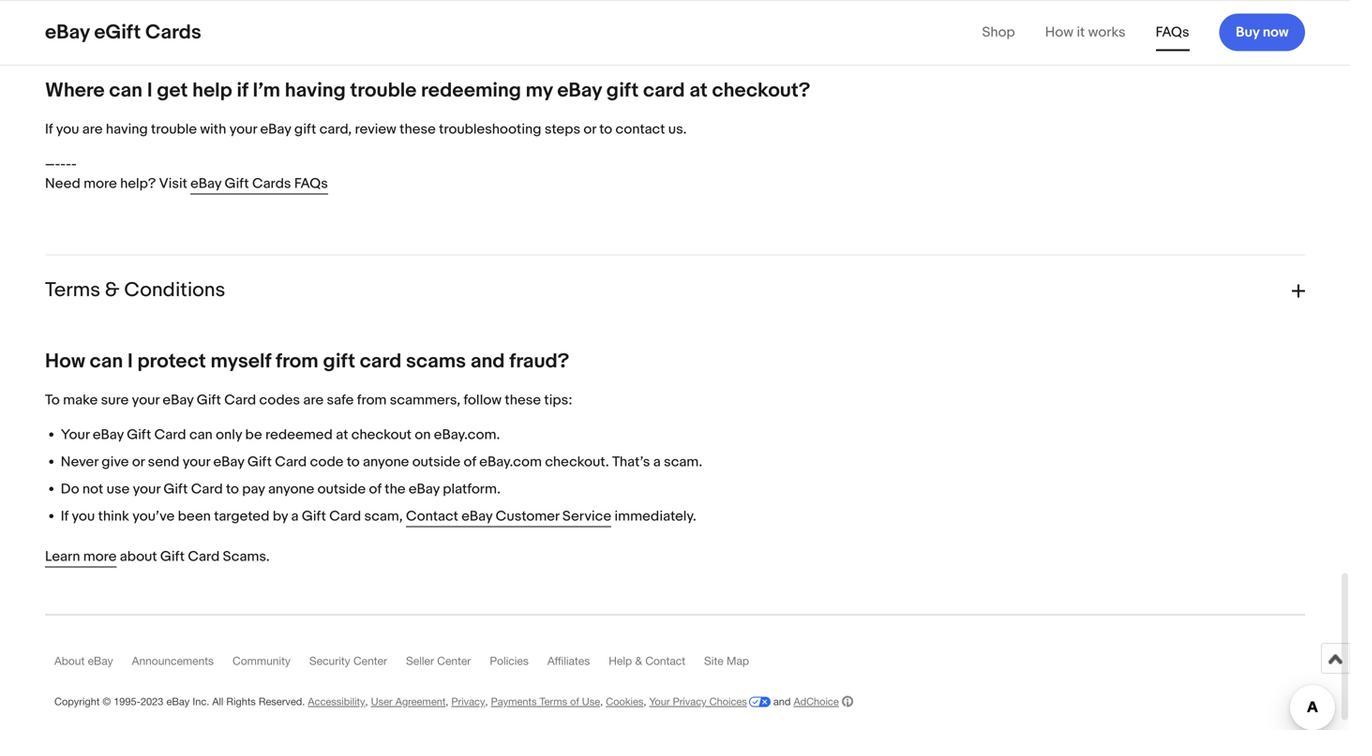 Task type: describe. For each thing, give the bounding box(es) containing it.
i for protect
[[128, 349, 133, 374]]

map
[[727, 654, 749, 668]]

2 vertical spatial card
[[360, 349, 402, 374]]

send
[[148, 454, 179, 471]]

to inside after using your ebay gift card, any remaining balance is attached to your     ebay account.to redeem the remaining balance, select your gift card from     gift cards, coupons, and ebay bucks at checkout.
[[463, 1, 476, 18]]

ebay gift cards faqs link
[[191, 174, 328, 194]]

contact
[[616, 121, 665, 138]]

card left scam,
[[329, 508, 361, 525]]

2 vertical spatial from
[[357, 392, 387, 409]]

2 , from the left
[[446, 696, 449, 708]]

balance,
[[762, 1, 816, 18]]

ebay down after
[[45, 20, 90, 45]]

faqs link
[[1156, 24, 1190, 41]]

1 horizontal spatial a
[[653, 454, 661, 471]]

accessibility
[[308, 696, 365, 708]]

3 , from the left
[[485, 696, 488, 708]]

you for think
[[72, 508, 95, 525]]

security
[[309, 654, 350, 668]]

is
[[389, 1, 399, 18]]

redeemed
[[265, 427, 333, 443]]

scams
[[406, 349, 466, 374]]

your right attached
[[479, 1, 507, 18]]

terms & conditions button
[[45, 255, 1305, 325]]

1 vertical spatial trouble
[[151, 121, 197, 138]]

0 horizontal spatial outside
[[318, 481, 366, 498]]

after
[[45, 1, 77, 18]]

0 vertical spatial of
[[464, 454, 476, 471]]

user
[[371, 696, 393, 708]]

1 horizontal spatial or
[[584, 121, 596, 138]]

been
[[178, 508, 211, 525]]

2023
[[141, 696, 164, 708]]

community
[[233, 654, 291, 668]]

your up coupons,
[[118, 1, 145, 18]]

after using your ebay gift card, any remaining balance is attached to your     ebay account.to redeem the remaining balance, select your gift card from     gift cards, coupons, and ebay bucks at checkout.
[[45, 1, 1006, 37]]

1 horizontal spatial and
[[471, 349, 505, 374]]

site map
[[704, 654, 749, 668]]

where can i get help if i'm having trouble redeeming my ebay gift card at     checkout?
[[45, 78, 810, 103]]

to
[[45, 392, 60, 409]]

scammers,
[[390, 392, 461, 409]]

1 vertical spatial a
[[291, 508, 299, 525]]

buy now link
[[1220, 14, 1305, 51]]

1 horizontal spatial checkout.
[[545, 454, 609, 471]]

protect
[[137, 349, 206, 374]]

safe
[[327, 392, 354, 409]]

how it works
[[1045, 24, 1126, 41]]

1 vertical spatial card,
[[320, 121, 352, 138]]

payments terms of use link
[[491, 696, 600, 708]]

i for get
[[147, 78, 152, 103]]

and adchoice
[[771, 696, 839, 708]]

ebay inside —---- need more help? visit ebay gift cards faqs
[[191, 175, 221, 192]]

do
[[61, 481, 79, 498]]

5 , from the left
[[644, 696, 647, 708]]

any
[[243, 1, 265, 18]]

help & contact link
[[609, 654, 704, 676]]

redeeming
[[421, 78, 521, 103]]

gift right select at the right top
[[893, 1, 915, 18]]

you've
[[132, 508, 175, 525]]

gift right about
[[160, 548, 185, 565]]

2 vertical spatial can
[[189, 427, 213, 443]]

code
[[310, 454, 344, 471]]

your right sure
[[132, 392, 159, 409]]

shop link
[[982, 24, 1015, 41]]

& for conditions
[[105, 278, 120, 302]]

1 horizontal spatial card
[[643, 78, 685, 103]]

0 vertical spatial trouble
[[350, 78, 417, 103]]

to left 'contact'
[[599, 121, 612, 138]]

gift up safe
[[323, 349, 355, 374]]

ebay.com
[[479, 454, 542, 471]]

1 vertical spatial your
[[649, 696, 670, 708]]

myself
[[211, 349, 271, 374]]

site
[[704, 654, 724, 668]]

0 horizontal spatial or
[[132, 454, 145, 471]]

do not use your gift card to pay anyone outside of the ebay platform.
[[61, 481, 501, 498]]

that's
[[612, 454, 650, 471]]

adchoice link
[[794, 696, 853, 708]]

center for seller center
[[437, 654, 471, 668]]

codes
[[259, 392, 300, 409]]

never give or send your ebay gift card code to anyone outside of ebay.com     checkout. that's a scam.
[[61, 454, 702, 471]]

affiliates
[[548, 654, 590, 668]]

0 horizontal spatial are
[[82, 121, 103, 138]]

site map link
[[704, 654, 768, 676]]

copyright © 1995-2023 ebay inc. all rights reserved. accessibility , user agreement , privacy , payments terms of use , cookies , your privacy choices
[[54, 696, 747, 708]]

ebay up the 'ebay egift cards'
[[148, 1, 179, 18]]

checkout?
[[712, 78, 810, 103]]

card up the only
[[224, 392, 256, 409]]

adchoice
[[794, 696, 839, 708]]

to right code
[[347, 454, 360, 471]]

1 vertical spatial terms
[[540, 696, 567, 708]]

fraud?
[[509, 349, 569, 374]]

select
[[819, 1, 859, 18]]

not
[[82, 481, 103, 498]]

0 vertical spatial faqs
[[1156, 24, 1190, 41]]

help?
[[120, 175, 156, 192]]

gift up "give"
[[127, 427, 151, 443]]

steps
[[545, 121, 581, 138]]

policies
[[490, 654, 529, 668]]

conditions
[[124, 278, 225, 302]]

4 , from the left
[[600, 696, 603, 708]]

only
[[216, 427, 242, 443]]

ebay left inc.
[[166, 696, 190, 708]]

0 horizontal spatial anyone
[[268, 481, 314, 498]]

1 horizontal spatial anyone
[[363, 454, 409, 471]]

use
[[582, 696, 600, 708]]

0 horizontal spatial the
[[385, 481, 406, 498]]

gift left "review"
[[294, 121, 316, 138]]

1995-
[[114, 696, 141, 708]]

my
[[526, 78, 553, 103]]

0 vertical spatial contact
[[406, 508, 458, 525]]

can for how
[[90, 349, 123, 374]]

terms & conditions
[[45, 278, 225, 302]]

card inside after using your ebay gift card, any remaining balance is attached to your     ebay account.to redeem the remaining balance, select your gift card from     gift cards, coupons, and ebay bucks at checkout.
[[918, 1, 947, 18]]

balance
[[335, 1, 386, 18]]

2 horizontal spatial at
[[690, 78, 708, 103]]

if
[[237, 78, 248, 103]]

scam,
[[364, 508, 403, 525]]

buy now
[[1236, 24, 1289, 41]]

seller center
[[406, 654, 471, 668]]

ebay down platform.
[[462, 508, 493, 525]]

1 - from the left
[[60, 156, 66, 172]]

with
[[200, 121, 226, 138]]

sure
[[101, 392, 129, 409]]



Task type: vqa. For each thing, say whether or not it's contained in the screenshot.
by
yes



Task type: locate. For each thing, give the bounding box(es) containing it.
payments
[[491, 696, 537, 708]]

anyone down checkout
[[363, 454, 409, 471]]

, left privacy link on the bottom of page
[[446, 696, 449, 708]]

how up to
[[45, 349, 85, 374]]

1 horizontal spatial if
[[61, 508, 69, 525]]

0 vertical spatial your
[[61, 427, 90, 443]]

1 horizontal spatial i
[[147, 78, 152, 103]]

ebay right my on the left top of the page
[[557, 78, 602, 103]]

these down the where can i get help if i'm having trouble redeeming my ebay gift card at     checkout?
[[400, 121, 436, 138]]

0 horizontal spatial &
[[105, 278, 120, 302]]

follow
[[464, 392, 502, 409]]

1 horizontal spatial remaining
[[695, 1, 759, 18]]

checkout. right bucks
[[269, 21, 333, 37]]

i left protect
[[128, 349, 133, 374]]

0 horizontal spatial trouble
[[151, 121, 197, 138]]

about ebay
[[54, 654, 113, 668]]

& left conditions
[[105, 278, 120, 302]]

your right select at the right top
[[863, 1, 890, 18]]

ebay left platform.
[[409, 481, 440, 498]]

checkout. inside after using your ebay gift card, any remaining balance is attached to your     ebay account.to redeem the remaining balance, select your gift card from     gift cards, coupons, and ebay bucks at checkout.
[[269, 21, 333, 37]]

1 vertical spatial you
[[72, 508, 95, 525]]

2 horizontal spatial from
[[951, 1, 980, 18]]

the up scam,
[[385, 481, 406, 498]]

cards inside —---- need more help? visit ebay gift cards faqs
[[252, 175, 291, 192]]

ebay up "give"
[[93, 427, 124, 443]]

can up sure
[[90, 349, 123, 374]]

make
[[63, 392, 98, 409]]

1 horizontal spatial from
[[357, 392, 387, 409]]

center
[[354, 654, 387, 668], [437, 654, 471, 668]]

gift
[[225, 175, 249, 192], [197, 392, 221, 409], [127, 427, 151, 443], [247, 454, 272, 471], [163, 481, 188, 498], [302, 508, 326, 525], [160, 548, 185, 565]]

these left tips:
[[505, 392, 541, 409]]

1 vertical spatial more
[[83, 548, 117, 565]]

contact right help
[[645, 654, 686, 668]]

how for how it works
[[1045, 24, 1074, 41]]

security center link
[[309, 654, 406, 676]]

card down been on the left bottom of the page
[[188, 548, 220, 565]]

your privacy choices link
[[649, 696, 771, 708]]

card up send
[[154, 427, 186, 443]]

1 vertical spatial these
[[505, 392, 541, 409]]

0 horizontal spatial of
[[369, 481, 382, 498]]

platform.
[[443, 481, 501, 498]]

ebay right about
[[88, 654, 113, 668]]

0 horizontal spatial remaining
[[268, 1, 332, 18]]

1 vertical spatial cards
[[252, 175, 291, 192]]

cards,
[[45, 21, 85, 37]]

remaining left balance,
[[695, 1, 759, 18]]

0 horizontal spatial card
[[360, 349, 402, 374]]

1 vertical spatial if
[[61, 508, 69, 525]]

0 horizontal spatial privacy
[[451, 696, 485, 708]]

1 horizontal spatial are
[[303, 392, 324, 409]]

scams.
[[223, 548, 270, 565]]

targeted
[[214, 508, 270, 525]]

remaining
[[268, 1, 332, 18], [695, 1, 759, 18]]

2 - from the left
[[66, 156, 71, 172]]

1 center from the left
[[354, 654, 387, 668]]

about ebay link
[[54, 654, 132, 676]]

0 vertical spatial more
[[84, 175, 117, 192]]

1 vertical spatial can
[[90, 349, 123, 374]]

gift down send
[[163, 481, 188, 498]]

learn
[[45, 548, 80, 565]]

more inside —---- need more help? visit ebay gift cards faqs
[[84, 175, 117, 192]]

0 vertical spatial i
[[147, 78, 152, 103]]

your
[[118, 1, 145, 18], [479, 1, 507, 18], [863, 1, 890, 18], [229, 121, 257, 138], [132, 392, 159, 409], [183, 454, 210, 471], [133, 481, 160, 498]]

1 vertical spatial and
[[471, 349, 505, 374]]

0 horizontal spatial your
[[61, 427, 90, 443]]

get
[[157, 78, 188, 103]]

1 horizontal spatial the
[[671, 1, 692, 18]]

card, up bucks
[[208, 1, 240, 18]]

your right with
[[229, 121, 257, 138]]

card up been on the left bottom of the page
[[191, 481, 223, 498]]

if for if you think you've been targeted by a gift card scam, contact ebay customer service immediately.
[[61, 508, 69, 525]]

1 horizontal spatial contact
[[645, 654, 686, 668]]

security center
[[309, 654, 387, 668]]

1 vertical spatial contact
[[645, 654, 686, 668]]

2 remaining from the left
[[695, 1, 759, 18]]

privacy down the seller center link
[[451, 696, 485, 708]]

never
[[61, 454, 98, 471]]

0 vertical spatial from
[[951, 1, 980, 18]]

gift down "be"
[[247, 454, 272, 471]]

about
[[120, 548, 157, 565]]

& for contact
[[635, 654, 642, 668]]

if
[[45, 121, 53, 138], [61, 508, 69, 525]]

inc.
[[193, 696, 209, 708]]

can for where
[[109, 78, 143, 103]]

having right i'm
[[285, 78, 346, 103]]

cookies
[[606, 696, 644, 708]]

, left user on the left bottom
[[365, 696, 368, 708]]

cards down i'm
[[252, 175, 291, 192]]

i left the "get"
[[147, 78, 152, 103]]

cards right egift
[[145, 20, 201, 45]]

tips:
[[544, 392, 572, 409]]

these
[[400, 121, 436, 138], [505, 392, 541, 409]]

or
[[584, 121, 596, 138], [132, 454, 145, 471]]

1 vertical spatial anyone
[[268, 481, 314, 498]]

0 vertical spatial if
[[45, 121, 53, 138]]

at down any
[[254, 21, 266, 37]]

shop
[[982, 24, 1015, 41]]

from
[[951, 1, 980, 18], [276, 349, 319, 374], [357, 392, 387, 409]]

or right steps
[[584, 121, 596, 138]]

0 vertical spatial these
[[400, 121, 436, 138]]

card
[[918, 1, 947, 18], [643, 78, 685, 103], [360, 349, 402, 374]]

outside down on
[[412, 454, 461, 471]]

1 , from the left
[[365, 696, 368, 708]]

you
[[56, 121, 79, 138], [72, 508, 95, 525]]

cookies link
[[606, 696, 644, 708]]

1 vertical spatial checkout.
[[545, 454, 609, 471]]

accessibility link
[[308, 696, 365, 708]]

anyone up by
[[268, 481, 314, 498]]

community link
[[233, 654, 309, 676]]

contact down platform.
[[406, 508, 458, 525]]

1 vertical spatial outside
[[318, 481, 366, 498]]

1 horizontal spatial your
[[649, 696, 670, 708]]

ebay down i'm
[[260, 121, 291, 138]]

0 horizontal spatial and
[[151, 21, 175, 37]]

to right attached
[[463, 1, 476, 18]]

choices
[[710, 696, 747, 708]]

1 vertical spatial or
[[132, 454, 145, 471]]

your up the you've
[[133, 481, 160, 498]]

gift up shop
[[984, 1, 1006, 18]]

on
[[415, 427, 431, 443]]

scam.
[[664, 454, 702, 471]]

1 vertical spatial the
[[385, 481, 406, 498]]

how for how can i protect myself from gift card scams and fraud?
[[45, 349, 85, 374]]

remaining right any
[[268, 1, 332, 18]]

account.to
[[544, 1, 614, 18]]

ebay left bucks
[[178, 21, 209, 37]]

1 horizontal spatial at
[[336, 427, 348, 443]]

more right the learn
[[83, 548, 117, 565]]

1 vertical spatial are
[[303, 392, 324, 409]]

2 horizontal spatial and
[[774, 696, 791, 708]]

1 horizontal spatial center
[[437, 654, 471, 668]]

affiliates link
[[548, 654, 609, 676]]

card, left "review"
[[320, 121, 352, 138]]

reserved.
[[259, 696, 305, 708]]

user agreement link
[[371, 696, 446, 708]]

center right security
[[354, 654, 387, 668]]

& right help
[[635, 654, 642, 668]]

©
[[103, 696, 111, 708]]

faqs inside —---- need more help? visit ebay gift cards faqs
[[294, 175, 328, 192]]

1 vertical spatial from
[[276, 349, 319, 374]]

and up follow
[[471, 349, 505, 374]]

0 horizontal spatial at
[[254, 21, 266, 37]]

announcements link
[[132, 654, 233, 676]]

ebay right visit
[[191, 175, 221, 192]]

1 horizontal spatial trouble
[[350, 78, 417, 103]]

you down not
[[72, 508, 95, 525]]

trouble up "review"
[[350, 78, 417, 103]]

are left safe
[[303, 392, 324, 409]]

buy
[[1236, 24, 1260, 41]]

2 privacy from the left
[[673, 696, 707, 708]]

the right redeem
[[671, 1, 692, 18]]

0 horizontal spatial card,
[[208, 1, 240, 18]]

gift inside —---- need more help? visit ebay gift cards faqs
[[225, 175, 249, 192]]

gift left any
[[182, 1, 204, 18]]

center right seller
[[437, 654, 471, 668]]

&
[[105, 278, 120, 302], [635, 654, 642, 668]]

0 vertical spatial cards
[[145, 20, 201, 45]]

0 horizontal spatial checkout.
[[269, 21, 333, 37]]

0 vertical spatial a
[[653, 454, 661, 471]]

learn more about gift card scams.
[[45, 548, 270, 565]]

ebay egift cards
[[45, 20, 201, 45]]

your right send
[[183, 454, 210, 471]]

if you are having trouble with your ebay gift card, review these     troubleshooting steps or to contact us.
[[45, 121, 687, 138]]

gift up 'contact'
[[606, 78, 639, 103]]

at
[[254, 21, 266, 37], [690, 78, 708, 103], [336, 427, 348, 443]]

at inside after using your ebay gift card, any remaining balance is attached to your     ebay account.to redeem the remaining balance, select your gift card from     gift cards, coupons, and ebay bucks at checkout.
[[254, 21, 266, 37]]

1 horizontal spatial these
[[505, 392, 541, 409]]

3 - from the left
[[71, 156, 77, 172]]

0 vertical spatial you
[[56, 121, 79, 138]]

—-
[[45, 156, 60, 172]]

are down where
[[82, 121, 103, 138]]

1 privacy from the left
[[451, 696, 485, 708]]

0 horizontal spatial from
[[276, 349, 319, 374]]

1 vertical spatial &
[[635, 654, 642, 668]]

1 horizontal spatial card,
[[320, 121, 352, 138]]

outside down code
[[318, 481, 366, 498]]

you for are
[[56, 121, 79, 138]]

card up us.
[[643, 78, 685, 103]]

0 vertical spatial are
[[82, 121, 103, 138]]

use
[[107, 481, 130, 498]]

customer
[[496, 508, 559, 525]]

help
[[192, 78, 232, 103]]

2 vertical spatial of
[[570, 696, 579, 708]]

contact ebay customer service link
[[406, 507, 612, 527]]

gift up the only
[[197, 392, 221, 409]]

works
[[1088, 24, 1126, 41]]

0 vertical spatial at
[[254, 21, 266, 37]]

0 vertical spatial the
[[671, 1, 692, 18]]

0 horizontal spatial i
[[128, 349, 133, 374]]

& inside dropdown button
[[105, 278, 120, 302]]

0 vertical spatial checkout.
[[269, 21, 333, 37]]

and right coupons,
[[151, 21, 175, 37]]

card right select at the right top
[[918, 1, 947, 18]]

help & contact
[[609, 654, 686, 668]]

and left adchoice
[[774, 696, 791, 708]]

center for security center
[[354, 654, 387, 668]]

0 vertical spatial card
[[918, 1, 947, 18]]

trouble down the "get"
[[151, 121, 197, 138]]

a right by
[[291, 508, 299, 525]]

card, inside after using your ebay gift card, any remaining balance is attached to your     ebay account.to redeem the remaining balance, select your gift card from     gift cards, coupons, and ebay bucks at checkout.
[[208, 1, 240, 18]]

1 vertical spatial having
[[106, 121, 148, 138]]

how it works link
[[1045, 24, 1126, 41]]

1 horizontal spatial having
[[285, 78, 346, 103]]

, left "payments"
[[485, 696, 488, 708]]

your up never
[[61, 427, 90, 443]]

0 vertical spatial having
[[285, 78, 346, 103]]

if for if you are having trouble with your ebay gift card, review these     troubleshooting steps or to contact us.
[[45, 121, 53, 138]]

of left use
[[570, 696, 579, 708]]

review
[[355, 121, 396, 138]]

0 vertical spatial &
[[105, 278, 120, 302]]

1 horizontal spatial outside
[[412, 454, 461, 471]]

if you think you've been targeted by a gift card scam, contact ebay customer service immediately.
[[61, 508, 696, 525]]

ebay left account.to
[[510, 1, 541, 18]]

terms inside terms & conditions dropdown button
[[45, 278, 100, 302]]

seller center link
[[406, 654, 490, 676]]

troubleshooting
[[439, 121, 542, 138]]

0 vertical spatial or
[[584, 121, 596, 138]]

privacy left choices
[[673, 696, 707, 708]]

by
[[273, 508, 288, 525]]

at left the checkout?
[[690, 78, 708, 103]]

learn more link
[[45, 547, 117, 568]]

faqs right works
[[1156, 24, 1190, 41]]

contact
[[406, 508, 458, 525], [645, 654, 686, 668]]

can left the only
[[189, 427, 213, 443]]

to make sure your ebay gift card codes are safe from scammers, follow these   tips:
[[45, 392, 572, 409]]

0 vertical spatial how
[[1045, 24, 1074, 41]]

can left the "get"
[[109, 78, 143, 103]]

the inside after using your ebay gift card, any remaining balance is attached to your     ebay account.to redeem the remaining balance, select your gift card from     gift cards, coupons, and ebay bucks at checkout.
[[671, 1, 692, 18]]

0 horizontal spatial having
[[106, 121, 148, 138]]

all
[[212, 696, 224, 708]]

card,
[[208, 1, 240, 18], [320, 121, 352, 138]]

gift right by
[[302, 508, 326, 525]]

0 vertical spatial anyone
[[363, 454, 409, 471]]

of up platform.
[[464, 454, 476, 471]]

1 horizontal spatial privacy
[[673, 696, 707, 708]]

service
[[563, 508, 612, 525]]

, down the help & contact link
[[644, 696, 647, 708]]

1 vertical spatial how
[[45, 349, 85, 374]]

at up code
[[336, 427, 348, 443]]

1 vertical spatial card
[[643, 78, 685, 103]]

2 horizontal spatial card
[[918, 1, 947, 18]]

help
[[609, 654, 632, 668]]

1 remaining from the left
[[268, 1, 332, 18]]

to left the pay
[[226, 481, 239, 498]]

more right need
[[84, 175, 117, 192]]

2 vertical spatial and
[[774, 696, 791, 708]]

faqs down if you are having trouble with your ebay gift card, review these     troubleshooting steps or to contact us.
[[294, 175, 328, 192]]

2 center from the left
[[437, 654, 471, 668]]

ebay down the only
[[213, 454, 244, 471]]

if up —-
[[45, 121, 53, 138]]

1 vertical spatial of
[[369, 481, 382, 498]]

1 horizontal spatial of
[[464, 454, 476, 471]]

policies link
[[490, 654, 548, 676]]

visit
[[159, 175, 187, 192]]

you up —-
[[56, 121, 79, 138]]

card left scams
[[360, 349, 402, 374]]

1 horizontal spatial &
[[635, 654, 642, 668]]

0 horizontal spatial terms
[[45, 278, 100, 302]]

i'm
[[253, 78, 280, 103]]

1 vertical spatial at
[[690, 78, 708, 103]]

faqs
[[1156, 24, 1190, 41], [294, 175, 328, 192]]

how left it
[[1045, 24, 1074, 41]]

,
[[365, 696, 368, 708], [446, 696, 449, 708], [485, 696, 488, 708], [600, 696, 603, 708], [644, 696, 647, 708]]

us.
[[668, 121, 687, 138]]

from inside after using your ebay gift card, any remaining balance is attached to your     ebay account.to redeem the remaining balance, select your gift card from     gift cards, coupons, and ebay bucks at checkout.
[[951, 1, 980, 18]]

2 vertical spatial at
[[336, 427, 348, 443]]

and inside after using your ebay gift card, any remaining balance is attached to your     ebay account.to redeem the remaining balance, select your gift card from     gift cards, coupons, and ebay bucks at checkout.
[[151, 21, 175, 37]]

card down redeemed
[[275, 454, 307, 471]]

0 vertical spatial outside
[[412, 454, 461, 471]]

if down do
[[61, 508, 69, 525]]

ebay down protect
[[163, 392, 194, 409]]

0 horizontal spatial a
[[291, 508, 299, 525]]



